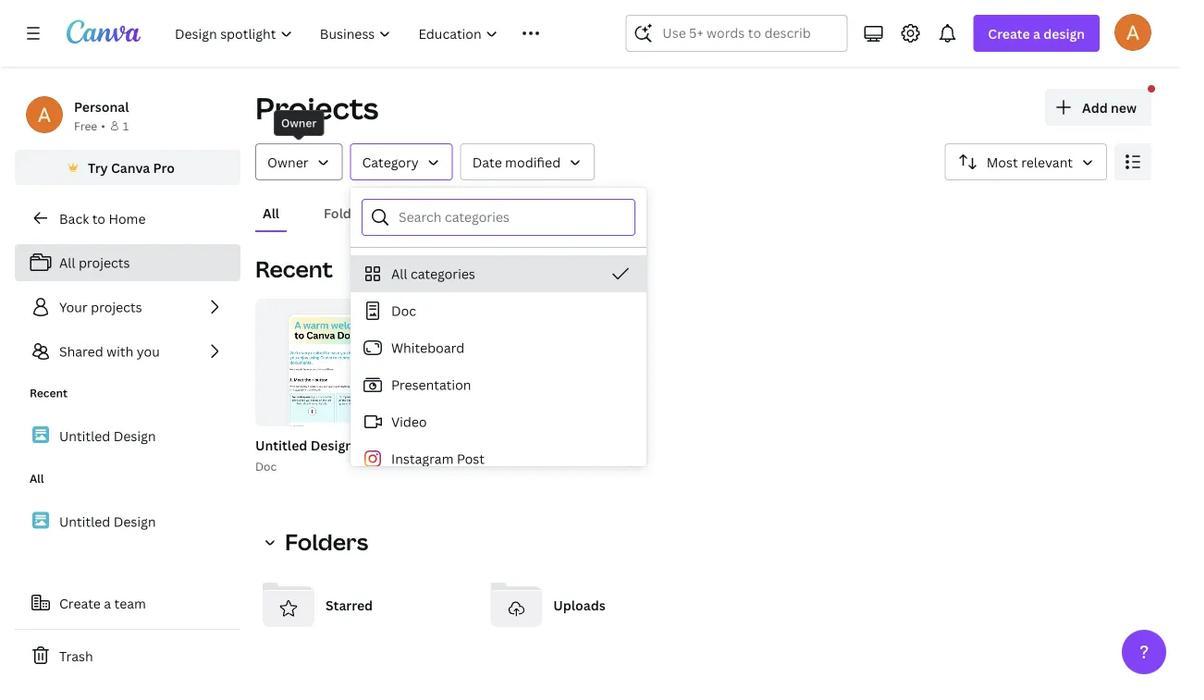 Task type: locate. For each thing, give the bounding box(es) containing it.
create inside dropdown button
[[989, 25, 1031, 42]]

1 vertical spatial doc
[[255, 459, 277, 474]]

design down shared with you link
[[114, 427, 156, 445]]

0 horizontal spatial doc
[[255, 459, 277, 474]]

all projects link
[[15, 244, 241, 281]]

all
[[263, 204, 280, 222], [59, 254, 75, 272], [391, 265, 408, 283], [30, 471, 44, 486]]

recent
[[255, 254, 333, 284], [30, 385, 68, 401]]

list
[[15, 244, 241, 370]]

1 horizontal spatial create
[[989, 25, 1031, 42]]

most
[[987, 153, 1019, 171]]

try canva pro button
[[15, 150, 241, 185]]

shared with you
[[59, 343, 160, 360]]

all categories
[[391, 265, 476, 283]]

a
[[1034, 25, 1041, 42], [104, 595, 111, 612]]

list box containing all categories
[[351, 255, 647, 690]]

untitled design link down shared with you link
[[15, 416, 241, 456]]

team
[[114, 595, 146, 612]]

whiteboard option
[[351, 329, 647, 367]]

None search field
[[626, 15, 848, 52]]

0 vertical spatial recent
[[255, 254, 333, 284]]

design
[[114, 427, 156, 445], [311, 436, 354, 454], [114, 513, 156, 531]]

untitled
[[59, 427, 110, 445], [255, 436, 308, 454], [59, 513, 110, 531]]

all button
[[255, 195, 287, 230]]

create inside button
[[59, 595, 101, 612]]

trash link
[[15, 638, 241, 675]]

owner
[[281, 115, 317, 130], [267, 153, 309, 171]]

list containing all projects
[[15, 244, 241, 370]]

doc option
[[351, 292, 647, 329]]

owner up all button
[[267, 153, 309, 171]]

folders up the starred
[[285, 527, 368, 557]]

add new
[[1083, 99, 1137, 116]]

1 untitled design from the top
[[59, 427, 156, 445]]

untitled design down shared with you
[[59, 427, 156, 445]]

back to home link
[[15, 200, 241, 237]]

1 vertical spatial create
[[59, 595, 101, 612]]

all inside button
[[263, 204, 280, 222]]

1 horizontal spatial a
[[1034, 25, 1041, 42]]

doc up whiteboard on the left of the page
[[391, 302, 417, 320]]

back
[[59, 210, 89, 227]]

create for create a team
[[59, 595, 101, 612]]

folders inside button
[[324, 204, 371, 222]]

folders button
[[255, 524, 380, 561]]

free •
[[74, 118, 105, 133]]

create
[[989, 25, 1031, 42], [59, 595, 101, 612]]

list box
[[351, 255, 647, 690]]

projects down back to home
[[79, 254, 130, 272]]

2 untitled design link from the top
[[15, 502, 241, 541]]

1 horizontal spatial recent
[[255, 254, 333, 284]]

Search search field
[[663, 16, 811, 51]]

a inside dropdown button
[[1034, 25, 1041, 42]]

0 vertical spatial a
[[1034, 25, 1041, 42]]

0 vertical spatial create
[[989, 25, 1031, 42]]

folders
[[324, 204, 371, 222], [285, 527, 368, 557]]

canva
[[111, 159, 150, 176]]

1 vertical spatial a
[[104, 595, 111, 612]]

doc down untitled design button
[[255, 459, 277, 474]]

0 horizontal spatial a
[[104, 595, 111, 612]]

create a design button
[[974, 15, 1100, 52]]

1 vertical spatial owner
[[267, 153, 309, 171]]

Owner button
[[255, 143, 343, 180]]

Search categories search field
[[399, 200, 624, 235]]

untitled design for 2nd untitled design link from the bottom of the page
[[59, 427, 156, 445]]

projects for all projects
[[79, 254, 130, 272]]

owner up owner button
[[281, 115, 317, 130]]

all categories button
[[351, 255, 647, 292]]

all inside list
[[59, 254, 75, 272]]

1 vertical spatial projects
[[91, 298, 142, 316]]

0 vertical spatial doc
[[391, 302, 417, 320]]

0 vertical spatial untitled design link
[[15, 416, 241, 456]]

all for all categories
[[391, 265, 408, 283]]

apple lee image
[[1115, 14, 1152, 51]]

create a team
[[59, 595, 146, 612]]

design inside untitled design doc
[[311, 436, 354, 454]]

0 horizontal spatial create
[[59, 595, 101, 612]]

0 vertical spatial folders
[[324, 204, 371, 222]]

presentation option
[[351, 367, 647, 404]]

top level navigation element
[[163, 15, 582, 52], [163, 15, 582, 52]]

add new button
[[1046, 89, 1152, 126]]

shared
[[59, 343, 103, 360]]

untitled design up create a team at bottom
[[59, 513, 156, 531]]

doc inside untitled design doc
[[255, 459, 277, 474]]

untitled for 2nd untitled design link from the top
[[59, 513, 110, 531]]

projects
[[79, 254, 130, 272], [91, 298, 142, 316]]

1 vertical spatial folders
[[285, 527, 368, 557]]

folders down "category"
[[324, 204, 371, 222]]

untitled design link
[[15, 416, 241, 456], [15, 502, 241, 541]]

•
[[101, 118, 105, 133]]

personal
[[74, 98, 129, 115]]

a left design at the top of page
[[1034, 25, 1041, 42]]

categories
[[411, 265, 476, 283]]

designs
[[416, 204, 465, 222]]

create a team button
[[15, 585, 241, 622]]

all inside button
[[391, 265, 408, 283]]

projects right your
[[91, 298, 142, 316]]

untitled design
[[59, 427, 156, 445], [59, 513, 156, 531]]

create left design at the top of page
[[989, 25, 1031, 42]]

projects for your projects
[[91, 298, 142, 316]]

doc
[[391, 302, 417, 320], [255, 459, 277, 474]]

design left instagram
[[311, 436, 354, 454]]

1 horizontal spatial doc
[[391, 302, 417, 320]]

1 vertical spatial untitled design link
[[15, 502, 241, 541]]

untitled inside untitled design doc
[[255, 436, 308, 454]]

instagram post button
[[351, 441, 647, 478]]

1 untitled design link from the top
[[15, 416, 241, 456]]

designs button
[[408, 195, 472, 230]]

post
[[457, 450, 485, 468]]

1 vertical spatial recent
[[30, 385, 68, 401]]

a inside button
[[104, 595, 111, 612]]

0 vertical spatial untitled design
[[59, 427, 156, 445]]

a left "team" at the bottom
[[104, 595, 111, 612]]

recent down shared
[[30, 385, 68, 401]]

presentation
[[391, 376, 472, 394]]

0 vertical spatial projects
[[79, 254, 130, 272]]

2 untitled design from the top
[[59, 513, 156, 531]]

whiteboard button
[[351, 329, 647, 367]]

all projects
[[59, 254, 130, 272]]

untitled design link up create a team button
[[15, 502, 241, 541]]

1 vertical spatial untitled design
[[59, 513, 156, 531]]

create left "team" at the bottom
[[59, 595, 101, 612]]

recent down all button
[[255, 254, 333, 284]]



Task type: describe. For each thing, give the bounding box(es) containing it.
presentation button
[[351, 367, 647, 404]]

create a design
[[989, 25, 1086, 42]]

your
[[59, 298, 88, 316]]

owner inside button
[[267, 153, 309, 171]]

a for team
[[104, 595, 111, 612]]

doc inside "button"
[[391, 302, 417, 320]]

untitled design doc
[[255, 436, 354, 474]]

instagram post option
[[351, 441, 647, 478]]

add
[[1083, 99, 1109, 116]]

doc button
[[351, 292, 647, 329]]

all for all projects
[[59, 254, 75, 272]]

uploads link
[[483, 572, 696, 639]]

instagram post
[[391, 450, 485, 468]]

untitled design button
[[255, 434, 354, 457]]

folders button
[[317, 195, 379, 230]]

projects
[[255, 88, 379, 128]]

starred
[[326, 597, 373, 614]]

1
[[123, 118, 129, 133]]

create for create a design
[[989, 25, 1031, 42]]

new
[[1112, 99, 1137, 116]]

modified
[[505, 153, 561, 171]]

Sort by button
[[946, 143, 1108, 180]]

trash
[[59, 647, 93, 665]]

home
[[109, 210, 146, 227]]

try canva pro
[[88, 159, 175, 176]]

shared with you link
[[15, 333, 241, 370]]

back to home
[[59, 210, 146, 227]]

try
[[88, 159, 108, 176]]

most relevant
[[987, 153, 1074, 171]]

relevant
[[1022, 153, 1074, 171]]

date modified
[[473, 153, 561, 171]]

0 vertical spatial owner
[[281, 115, 317, 130]]

video option
[[351, 404, 647, 441]]

free
[[74, 118, 97, 133]]

to
[[92, 210, 105, 227]]

your projects
[[59, 298, 142, 316]]

video button
[[351, 404, 647, 441]]

0 horizontal spatial recent
[[30, 385, 68, 401]]

design
[[1044, 25, 1086, 42]]

with
[[107, 343, 134, 360]]

untitled design for 2nd untitled design link from the top
[[59, 513, 156, 531]]

your projects link
[[15, 289, 241, 326]]

untitled for 2nd untitled design link from the bottom of the page
[[59, 427, 110, 445]]

design up "team" at the bottom
[[114, 513, 156, 531]]

a for design
[[1034, 25, 1041, 42]]

all for all button
[[263, 204, 280, 222]]

pro
[[153, 159, 175, 176]]

category
[[362, 153, 419, 171]]

instagram
[[391, 450, 454, 468]]

date
[[473, 153, 502, 171]]

folders inside dropdown button
[[285, 527, 368, 557]]

video
[[391, 413, 427, 431]]

all categories option
[[351, 255, 647, 292]]

you
[[137, 343, 160, 360]]

Date modified button
[[461, 143, 595, 180]]

whiteboard
[[391, 339, 465, 357]]

uploads
[[554, 597, 606, 614]]

Category button
[[350, 143, 453, 180]]

starred link
[[255, 572, 469, 639]]



Task type: vqa. For each thing, say whether or not it's contained in the screenshot.
'associated' at the top
no



